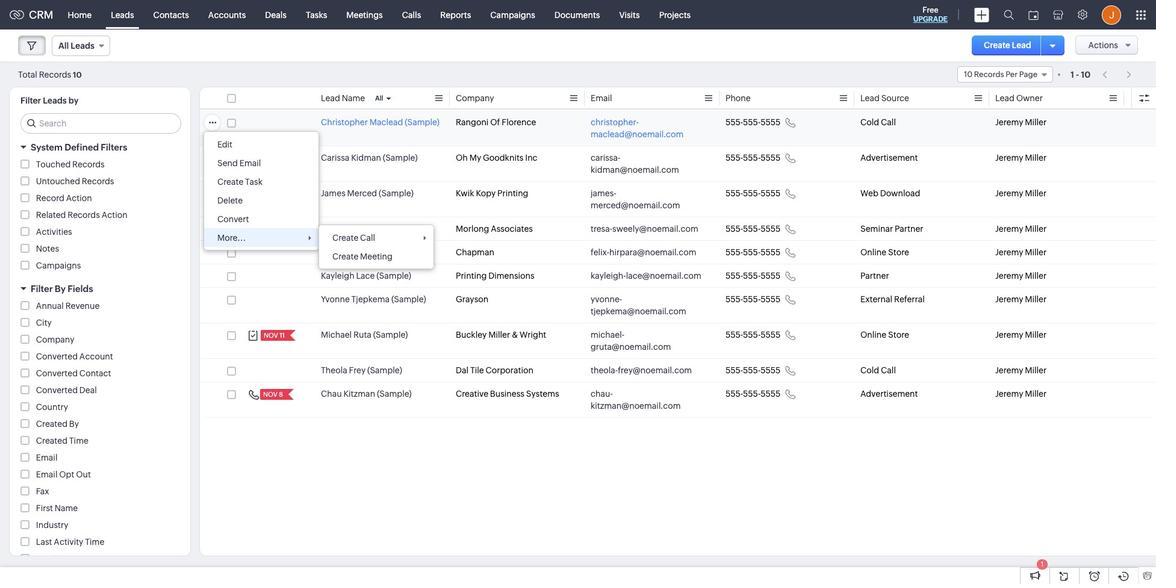 Task type: locate. For each thing, give the bounding box(es) containing it.
jeremy for carissa- kidman@noemail.com
[[995, 153, 1023, 163]]

9 5555 from the top
[[761, 366, 781, 375]]

0 vertical spatial created
[[36, 419, 67, 429]]

related records action
[[36, 210, 127, 220]]

notes
[[36, 244, 59, 254]]

create for create meeting
[[332, 252, 358, 261]]

filter up the annual
[[31, 284, 53, 294]]

1 555-555-5555 from the top
[[726, 117, 781, 127]]

2 jeremy miller from the top
[[995, 153, 1047, 163]]

0 vertical spatial online
[[860, 247, 887, 257]]

converted up country
[[36, 385, 78, 395]]

online down seminar
[[860, 247, 887, 257]]

5 5555 from the top
[[761, 247, 781, 257]]

1 jeremy from the top
[[995, 117, 1023, 127]]

0 vertical spatial name
[[342, 93, 365, 103]]

created for created time
[[36, 436, 67, 446]]

time right the activity
[[85, 537, 104, 547]]

associates
[[491, 224, 533, 234]]

call for christopher- maclead@noemail.com
[[881, 117, 896, 127]]

created down "created by"
[[36, 436, 67, 446]]

source
[[881, 93, 909, 103]]

1 5555 from the top
[[761, 117, 781, 127]]

(sample) right kidman
[[383, 153, 418, 163]]

total
[[18, 70, 37, 79]]

0 vertical spatial store
[[888, 247, 909, 257]]

2 vertical spatial call
[[881, 366, 896, 375]]

name right first
[[55, 503, 78, 513]]

company up rangoni
[[456, 93, 494, 103]]

documents link
[[545, 0, 610, 29]]

jeremy miller for christopher- maclead@noemail.com
[[995, 117, 1047, 127]]

(sample) inside 'link'
[[379, 188, 414, 198]]

&
[[512, 330, 518, 340]]

1 horizontal spatial partner
[[895, 224, 923, 234]]

(sample) up meeting
[[373, 224, 408, 234]]

store down seminar partner
[[888, 247, 909, 257]]

fields
[[68, 284, 93, 294]]

555-555-5555
[[726, 117, 781, 127], [726, 153, 781, 163], [726, 188, 781, 198], [726, 224, 781, 234], [726, 247, 781, 257], [726, 271, 781, 281], [726, 294, 781, 304], [726, 330, 781, 340], [726, 366, 781, 375], [726, 389, 781, 399]]

records down defined
[[72, 160, 105, 169]]

(sample) for tresa sweely (sample)
[[373, 224, 408, 234]]

7 555-555-5555 from the top
[[726, 294, 781, 304]]

upgrade
[[913, 15, 948, 23]]

lead left source
[[860, 93, 880, 103]]

records down record action
[[68, 210, 100, 220]]

james
[[321, 188, 345, 198]]

3 jeremy from the top
[[995, 188, 1023, 198]]

kayleigh lace (sample)
[[321, 271, 411, 281]]

wright
[[520, 330, 546, 340]]

converted up converted contact
[[36, 352, 78, 361]]

james- merced@noemail.com link
[[591, 187, 702, 211]]

filter for filter by fields
[[31, 284, 53, 294]]

6 555-555-5555 from the top
[[726, 271, 781, 281]]

10 for 1 - 10
[[1081, 70, 1091, 79]]

1 advertisement from the top
[[860, 153, 918, 163]]

0 vertical spatial by
[[55, 284, 66, 294]]

sweely@noemail.com
[[612, 224, 698, 234]]

1 cold call from the top
[[860, 117, 896, 127]]

online store down external referral
[[860, 330, 909, 340]]

1 vertical spatial created
[[36, 436, 67, 446]]

1 store from the top
[[888, 247, 909, 257]]

(sample) right frey
[[367, 366, 402, 375]]

(sample) for michael ruta (sample)
[[373, 330, 408, 340]]

home link
[[58, 0, 101, 29]]

michael
[[321, 330, 352, 340]]

create for create lead
[[984, 40, 1010, 50]]

0 vertical spatial time
[[69, 436, 88, 446]]

2 created from the top
[[36, 436, 67, 446]]

7 jeremy miller from the top
[[995, 294, 1047, 304]]

4 5555 from the top
[[761, 224, 781, 234]]

0 vertical spatial campaigns
[[490, 10, 535, 20]]

carissa-
[[591, 153, 620, 163]]

lead inside button
[[1012, 40, 1031, 50]]

1 vertical spatial cold
[[860, 366, 879, 375]]

online store down seminar partner
[[860, 247, 909, 257]]

name up the christopher
[[342, 93, 365, 103]]

3 555-555-5555 from the top
[[726, 188, 781, 198]]

2 online store from the top
[[860, 330, 909, 340]]

country
[[36, 402, 68, 412]]

kayleigh-lace@noemail.com
[[591, 271, 701, 281]]

name for last name
[[54, 554, 77, 564]]

555-555-5555 for theola-frey@noemail.com
[[726, 366, 781, 375]]

kwik
[[456, 188, 474, 198]]

actions
[[1088, 40, 1118, 50]]

11
[[279, 332, 285, 339]]

deals link
[[256, 0, 296, 29]]

5 jeremy from the top
[[995, 247, 1023, 257]]

row group containing christopher maclead (sample)
[[200, 111, 1156, 418]]

0 horizontal spatial by
[[55, 284, 66, 294]]

create
[[984, 40, 1010, 50], [217, 177, 243, 187], [332, 233, 358, 243], [332, 252, 358, 261]]

5 jeremy miller from the top
[[995, 247, 1047, 257]]

leads left by
[[43, 96, 67, 105]]

555-555-5555 for tresa-sweely@noemail.com
[[726, 224, 781, 234]]

1 vertical spatial store
[[888, 330, 909, 340]]

records up filter leads by
[[39, 70, 71, 79]]

create for create call
[[332, 233, 358, 243]]

by up created time
[[69, 419, 79, 429]]

records
[[39, 70, 71, 79], [72, 160, 105, 169], [82, 176, 114, 186], [68, 210, 100, 220]]

9 555-555-5555 from the top
[[726, 366, 781, 375]]

5555 for christopher- maclead@noemail.com
[[761, 117, 781, 127]]

filter down total
[[20, 96, 41, 105]]

activities
[[36, 227, 72, 237]]

7 5555 from the top
[[761, 294, 781, 304]]

partner right seminar
[[895, 224, 923, 234]]

create for create task
[[217, 177, 243, 187]]

jeremy miller for yvonne- tjepkema@noemail.com
[[995, 294, 1047, 304]]

city
[[36, 318, 52, 328]]

1 vertical spatial online store
[[860, 330, 909, 340]]

miller for theola-frey@noemail.com
[[1025, 366, 1047, 375]]

(sample) for yvonne tjepkema (sample)
[[391, 294, 426, 304]]

0 horizontal spatial partner
[[860, 271, 889, 281]]

3 jeremy miller from the top
[[995, 188, 1047, 198]]

1 horizontal spatial 10
[[1081, 70, 1091, 79]]

owner
[[1016, 93, 1043, 103]]

0 horizontal spatial company
[[36, 335, 74, 344]]

0 vertical spatial converted
[[36, 352, 78, 361]]

1 vertical spatial partner
[[860, 271, 889, 281]]

created down country
[[36, 419, 67, 429]]

1 vertical spatial campaigns
[[36, 261, 81, 270]]

(sample) for carissa kidman (sample)
[[383, 153, 418, 163]]

jeremy for theola-frey@noemail.com
[[995, 366, 1023, 375]]

(sample) for christopher maclead (sample)
[[405, 117, 440, 127]]

1 vertical spatial by
[[69, 419, 79, 429]]

5555 for carissa- kidman@noemail.com
[[761, 153, 781, 163]]

jeremy for james- merced@noemail.com
[[995, 188, 1023, 198]]

(sample) right ruta
[[373, 330, 408, 340]]

555-555-5555 for carissa- kidman@noemail.com
[[726, 153, 781, 163]]

(sample) right the kitzman
[[377, 389, 412, 399]]

name down the activity
[[54, 554, 77, 564]]

jeremy for yvonne- tjepkema@noemail.com
[[995, 294, 1023, 304]]

1 horizontal spatial by
[[69, 419, 79, 429]]

1 vertical spatial converted
[[36, 369, 78, 378]]

555-
[[726, 117, 743, 127], [743, 117, 761, 127], [726, 153, 743, 163], [743, 153, 761, 163], [726, 188, 743, 198], [743, 188, 761, 198], [726, 224, 743, 234], [743, 224, 761, 234], [726, 247, 743, 257], [743, 247, 761, 257], [726, 271, 743, 281], [743, 271, 761, 281], [726, 294, 743, 304], [743, 294, 761, 304], [726, 330, 743, 340], [743, 330, 761, 340], [726, 366, 743, 375], [743, 366, 761, 375], [726, 389, 743, 399], [743, 389, 761, 399]]

2 cold call from the top
[[860, 366, 896, 375]]

1 converted from the top
[[36, 352, 78, 361]]

tjepkema
[[351, 294, 390, 304]]

4 555-555-5555 from the top
[[726, 224, 781, 234]]

2 cold from the top
[[860, 366, 879, 375]]

8 jeremy miller from the top
[[995, 330, 1047, 340]]

profile element
[[1095, 0, 1128, 29]]

jeremy for tresa-sweely@noemail.com
[[995, 224, 1023, 234]]

1 horizontal spatial company
[[456, 93, 494, 103]]

4 jeremy from the top
[[995, 224, 1023, 234]]

2 vertical spatial converted
[[36, 385, 78, 395]]

(sample) down meeting
[[377, 271, 411, 281]]

by for filter
[[55, 284, 66, 294]]

10 555-555-5555 from the top
[[726, 389, 781, 399]]

2 vertical spatial name
[[54, 554, 77, 564]]

2 jeremy from the top
[[995, 153, 1023, 163]]

1 vertical spatial advertisement
[[860, 389, 918, 399]]

christopher maclead (sample)
[[321, 117, 440, 127]]

systems
[[526, 389, 559, 399]]

2 advertisement from the top
[[860, 389, 918, 399]]

1 vertical spatial nov
[[263, 391, 278, 398]]

1 vertical spatial cold call
[[860, 366, 896, 375]]

2 last from the top
[[36, 554, 52, 564]]

5555 for kayleigh-lace@noemail.com
[[761, 271, 781, 281]]

jeremy miller for theola-frey@noemail.com
[[995, 366, 1047, 375]]

2 converted from the top
[[36, 369, 78, 378]]

last down industry
[[36, 537, 52, 547]]

1 horizontal spatial printing
[[497, 188, 528, 198]]

0 horizontal spatial printing
[[456, 271, 487, 281]]

converted
[[36, 352, 78, 361], [36, 369, 78, 378], [36, 385, 78, 395]]

nov left 11
[[264, 332, 278, 339]]

search element
[[997, 0, 1021, 30]]

10
[[1081, 70, 1091, 79], [73, 70, 82, 79]]

cold
[[860, 117, 879, 127], [860, 366, 879, 375]]

felix hirpara (sample)
[[321, 247, 406, 257]]

3 5555 from the top
[[761, 188, 781, 198]]

converted account
[[36, 352, 113, 361]]

1 vertical spatial company
[[36, 335, 74, 344]]

chau- kitzman@noemail.com link
[[591, 388, 702, 412]]

call for theola-frey@noemail.com
[[881, 366, 896, 375]]

10 right -
[[1081, 70, 1091, 79]]

filter inside dropdown button
[[31, 284, 53, 294]]

1 vertical spatial action
[[102, 210, 127, 220]]

leads right home link
[[111, 10, 134, 20]]

last activity time
[[36, 537, 104, 547]]

0 vertical spatial filter
[[20, 96, 41, 105]]

last down last activity time
[[36, 554, 52, 564]]

partner up external
[[860, 271, 889, 281]]

5555 for yvonne- tjepkema@noemail.com
[[761, 294, 781, 304]]

email up fax
[[36, 470, 57, 479]]

tresa sweely (sample)
[[321, 224, 408, 234]]

email opt out
[[36, 470, 91, 479]]

1 vertical spatial leads
[[43, 96, 67, 105]]

create inside button
[[984, 40, 1010, 50]]

untouched records
[[36, 176, 114, 186]]

grayson
[[456, 294, 488, 304]]

created time
[[36, 436, 88, 446]]

filter for filter leads by
[[20, 96, 41, 105]]

0 vertical spatial call
[[881, 117, 896, 127]]

Search text field
[[21, 114, 181, 133]]

6 5555 from the top
[[761, 271, 781, 281]]

first name
[[36, 503, 78, 513]]

nov
[[264, 332, 278, 339], [263, 391, 278, 398]]

external
[[860, 294, 892, 304]]

time
[[69, 436, 88, 446], [85, 537, 104, 547]]

accounts
[[208, 10, 246, 20]]

tresa sweely (sample) link
[[321, 223, 408, 235]]

1 cold from the top
[[860, 117, 879, 127]]

meetings link
[[337, 0, 392, 29]]

7 jeremy from the top
[[995, 294, 1023, 304]]

hirpara
[[341, 247, 370, 257]]

lead down the calendar image
[[1012, 40, 1031, 50]]

(sample) right the merced
[[379, 188, 414, 198]]

6 jeremy from the top
[[995, 271, 1023, 281]]

tjepkema@noemail.com
[[591, 307, 686, 316]]

navigation
[[1097, 66, 1138, 83]]

company down the city in the left of the page
[[36, 335, 74, 344]]

records for total
[[39, 70, 71, 79]]

activity
[[54, 537, 83, 547]]

carissa- kidman@noemail.com
[[591, 153, 679, 175]]

4 jeremy miller from the top
[[995, 224, 1047, 234]]

deals
[[265, 10, 287, 20]]

by inside filter by fields dropdown button
[[55, 284, 66, 294]]

9 jeremy miller from the top
[[995, 366, 1047, 375]]

5555 for tresa-sweely@noemail.com
[[761, 224, 781, 234]]

printing right kopy in the left of the page
[[497, 188, 528, 198]]

campaigns right reports
[[490, 10, 535, 20]]

(sample) for chau kitzman (sample)
[[377, 389, 412, 399]]

advertisement
[[860, 153, 918, 163], [860, 389, 918, 399]]

industry
[[36, 520, 68, 530]]

account
[[79, 352, 113, 361]]

store down external referral
[[888, 330, 909, 340]]

0 vertical spatial nov
[[264, 332, 278, 339]]

0 vertical spatial cold
[[860, 117, 879, 127]]

3 converted from the top
[[36, 385, 78, 395]]

6 jeremy miller from the top
[[995, 271, 1047, 281]]

0 horizontal spatial campaigns
[[36, 261, 81, 270]]

10 up by
[[73, 70, 82, 79]]

0 vertical spatial cold call
[[860, 117, 896, 127]]

1 jeremy miller from the top
[[995, 117, 1047, 127]]

lead left owner at the right top of the page
[[995, 93, 1015, 103]]

1 vertical spatial online
[[860, 330, 887, 340]]

by
[[55, 284, 66, 294], [69, 419, 79, 429]]

lace
[[356, 271, 375, 281]]

action down untouched records
[[102, 210, 127, 220]]

name for first name
[[55, 503, 78, 513]]

seminar partner
[[860, 224, 923, 234]]

visits
[[619, 10, 640, 20]]

record action
[[36, 193, 92, 203]]

1 horizontal spatial leads
[[111, 10, 134, 20]]

printing up grayson
[[456, 271, 487, 281]]

nov for michael
[[264, 332, 278, 339]]

creative
[[456, 389, 488, 399]]

records down the "touched records"
[[82, 176, 114, 186]]

0 vertical spatial last
[[36, 537, 52, 547]]

kwik kopy printing
[[456, 188, 528, 198]]

0 vertical spatial advertisement
[[860, 153, 918, 163]]

yvonne
[[321, 294, 350, 304]]

(sample) right tjepkema
[[391, 294, 426, 304]]

projects
[[659, 10, 691, 20]]

0 vertical spatial partner
[[895, 224, 923, 234]]

0 vertical spatial action
[[66, 193, 92, 203]]

reports link
[[431, 0, 481, 29]]

555-555-5555 for kayleigh-lace@noemail.com
[[726, 271, 781, 281]]

create lead
[[984, 40, 1031, 50]]

1 vertical spatial last
[[36, 554, 52, 564]]

10 5555 from the top
[[761, 389, 781, 399]]

2 555-555-5555 from the top
[[726, 153, 781, 163]]

1 last from the top
[[36, 537, 52, 547]]

annual revenue
[[36, 301, 100, 311]]

jeremy for christopher- maclead@noemail.com
[[995, 117, 1023, 127]]

oh
[[456, 153, 468, 163]]

converted up the converted deal
[[36, 369, 78, 378]]

0 vertical spatial online store
[[860, 247, 909, 257]]

nov left '8'
[[263, 391, 278, 398]]

1 created from the top
[[36, 419, 67, 429]]

lead up the christopher
[[321, 93, 340, 103]]

cold for theola-frey@noemail.com
[[860, 366, 879, 375]]

gruta@noemail.com
[[591, 342, 671, 352]]

online down external
[[860, 330, 887, 340]]

cold for christopher- maclead@noemail.com
[[860, 117, 879, 127]]

8 555-555-5555 from the top
[[726, 330, 781, 340]]

5 555-555-5555 from the top
[[726, 247, 781, 257]]

1 vertical spatial filter
[[31, 284, 53, 294]]

1 vertical spatial printing
[[456, 271, 487, 281]]

1 vertical spatial name
[[55, 503, 78, 513]]

9 jeremy from the top
[[995, 366, 1023, 375]]

edit link
[[204, 135, 319, 154]]

2 5555 from the top
[[761, 153, 781, 163]]

0 horizontal spatial 10
[[73, 70, 82, 79]]

10 inside total records 10
[[73, 70, 82, 79]]

nov for chau
[[263, 391, 278, 398]]

action up the 'related records action' at the top left of the page
[[66, 193, 92, 203]]

cold call for christopher- maclead@noemail.com
[[860, 117, 896, 127]]

(sample) right maclead on the left
[[405, 117, 440, 127]]

create menu image
[[974, 8, 989, 22]]

miller for james- merced@noemail.com
[[1025, 188, 1047, 198]]

1 horizontal spatial campaigns
[[490, 10, 535, 20]]

by up the annual revenue
[[55, 284, 66, 294]]

ruta
[[353, 330, 371, 340]]

time down "created by"
[[69, 436, 88, 446]]

row group
[[200, 111, 1156, 418]]

my
[[469, 153, 481, 163]]

yvonne- tjepkema@noemail.com link
[[591, 293, 702, 317]]

campaigns down notes
[[36, 261, 81, 270]]

(sample) up kayleigh lace (sample) link
[[371, 247, 406, 257]]



Task type: describe. For each thing, give the bounding box(es) containing it.
records for touched
[[72, 160, 105, 169]]

last for last activity time
[[36, 537, 52, 547]]

email up task
[[240, 158, 261, 168]]

oh my goodknits inc
[[456, 153, 537, 163]]

2 store from the top
[[888, 330, 909, 340]]

lead for lead owner
[[995, 93, 1015, 103]]

miller for tresa-sweely@noemail.com
[[1025, 224, 1047, 234]]

0 horizontal spatial leads
[[43, 96, 67, 105]]

system defined filters button
[[10, 137, 190, 158]]

nov 11
[[264, 332, 285, 339]]

filter by fields button
[[10, 278, 190, 299]]

printing dimensions
[[456, 271, 534, 281]]

yvonne- tjepkema@noemail.com
[[591, 294, 686, 316]]

delete
[[217, 196, 243, 205]]

jeremy for felix-hirpara@noemail.com
[[995, 247, 1023, 257]]

michael ruta (sample) link
[[321, 329, 408, 341]]

1 horizontal spatial action
[[102, 210, 127, 220]]

email down created time
[[36, 453, 57, 462]]

555-555-5555 for yvonne- tjepkema@noemail.com
[[726, 294, 781, 304]]

accounts link
[[199, 0, 256, 29]]

create task
[[217, 177, 263, 187]]

8 jeremy from the top
[[995, 330, 1023, 340]]

send email
[[217, 158, 261, 168]]

10 jeremy from the top
[[995, 389, 1023, 399]]

documents
[[554, 10, 600, 20]]

filter by fields
[[31, 284, 93, 294]]

opt
[[59, 470, 74, 479]]

kayleigh
[[321, 271, 354, 281]]

0 horizontal spatial action
[[66, 193, 92, 203]]

felix hirpara (sample) link
[[321, 246, 406, 258]]

lead for lead source
[[860, 93, 880, 103]]

edit
[[217, 140, 232, 149]]

lead name
[[321, 93, 365, 103]]

revenue
[[65, 301, 100, 311]]

nov 11 link
[[261, 330, 286, 341]]

visits link
[[610, 0, 650, 29]]

0 vertical spatial leads
[[111, 10, 134, 20]]

kopy
[[476, 188, 496, 198]]

christopher- maclead@noemail.com link
[[591, 116, 702, 140]]

jeremy miller for felix-hirpara@noemail.com
[[995, 247, 1047, 257]]

profile image
[[1102, 5, 1121, 24]]

chau- kitzman@noemail.com
[[591, 389, 681, 411]]

miller for yvonne- tjepkema@noemail.com
[[1025, 294, 1047, 304]]

5555 for james- merced@noemail.com
[[761, 188, 781, 198]]

(sample) for felix hirpara (sample)
[[371, 247, 406, 257]]

1
[[1071, 70, 1074, 79]]

tresa
[[321, 224, 342, 234]]

search image
[[1004, 10, 1014, 20]]

morlong
[[456, 224, 489, 234]]

phone
[[726, 93, 751, 103]]

seminar
[[860, 224, 893, 234]]

5555 for felix-hirpara@noemail.com
[[761, 247, 781, 257]]

theola-
[[591, 366, 618, 375]]

1 vertical spatial time
[[85, 537, 104, 547]]

1 vertical spatial call
[[360, 233, 375, 243]]

frey@noemail.com
[[618, 366, 692, 375]]

5555 for theola-frey@noemail.com
[[761, 366, 781, 375]]

create menu element
[[967, 0, 997, 29]]

free
[[923, 5, 939, 14]]

555-555-5555 for felix-hirpara@noemail.com
[[726, 247, 781, 257]]

felix
[[321, 247, 339, 257]]

1 - 10
[[1071, 70, 1091, 79]]

creative business systems
[[456, 389, 559, 399]]

rangoni of florence
[[456, 117, 536, 127]]

buckley miller & wright
[[456, 330, 546, 340]]

frey
[[349, 366, 366, 375]]

10 jeremy miller from the top
[[995, 389, 1047, 399]]

555-555-5555 for james- merced@noemail.com
[[726, 188, 781, 198]]

tresa-sweely@noemail.com
[[591, 224, 698, 234]]

last for last name
[[36, 554, 52, 564]]

system
[[31, 142, 63, 152]]

touched
[[36, 160, 71, 169]]

deal
[[79, 385, 97, 395]]

jeremy miller for tresa-sweely@noemail.com
[[995, 224, 1047, 234]]

1 online from the top
[[860, 247, 887, 257]]

records for untouched
[[82, 176, 114, 186]]

contacts link
[[144, 0, 199, 29]]

(sample) for kayleigh lace (sample)
[[377, 271, 411, 281]]

christopher- maclead@noemail.com
[[591, 117, 684, 139]]

name for lead name
[[342, 93, 365, 103]]

miller for christopher- maclead@noemail.com
[[1025, 117, 1047, 127]]

miller for carissa- kidman@noemail.com
[[1025, 153, 1047, 163]]

all
[[375, 95, 383, 102]]

touched records
[[36, 160, 105, 169]]

calls link
[[392, 0, 431, 29]]

created for created by
[[36, 419, 67, 429]]

calendar image
[[1028, 10, 1039, 20]]

download
[[880, 188, 920, 198]]

converted for converted account
[[36, 352, 78, 361]]

records for related
[[68, 210, 100, 220]]

converted deal
[[36, 385, 97, 395]]

(sample) for theola frey (sample)
[[367, 366, 402, 375]]

total records 10
[[18, 70, 82, 79]]

hirpara@noemail.com
[[609, 247, 696, 257]]

theola frey (sample)
[[321, 366, 402, 375]]

0 vertical spatial printing
[[497, 188, 528, 198]]

chau kitzman (sample)
[[321, 389, 412, 399]]

jeremy for kayleigh-lace@noemail.com
[[995, 271, 1023, 281]]

(sample) for james merced (sample)
[[379, 188, 414, 198]]

by for created
[[69, 419, 79, 429]]

0 vertical spatial company
[[456, 93, 494, 103]]

converted for converted deal
[[36, 385, 78, 395]]

dal tile corporation
[[456, 366, 533, 375]]

2 online from the top
[[860, 330, 887, 340]]

miller for felix-hirpara@noemail.com
[[1025, 247, 1047, 257]]

kitzman
[[344, 389, 375, 399]]

florence
[[502, 117, 536, 127]]

of
[[490, 117, 500, 127]]

michael- gruta@noemail.com link
[[591, 329, 702, 353]]

lead owner
[[995, 93, 1043, 103]]

sweely
[[343, 224, 371, 234]]

created by
[[36, 419, 79, 429]]

christopher maclead (sample) link
[[321, 116, 440, 128]]

555-555-5555 for christopher- maclead@noemail.com
[[726, 117, 781, 127]]

8 5555 from the top
[[761, 330, 781, 340]]

reports
[[440, 10, 471, 20]]

create lead button
[[972, 36, 1043, 55]]

kayleigh lace (sample) link
[[321, 270, 411, 282]]

jeremy miller for carissa- kidman@noemail.com
[[995, 153, 1047, 163]]

corporation
[[486, 366, 533, 375]]

converted for converted contact
[[36, 369, 78, 378]]

lead source
[[860, 93, 909, 103]]

10 for total records 10
[[73, 70, 82, 79]]

lead for lead name
[[321, 93, 340, 103]]

chau kitzman (sample) link
[[321, 388, 412, 400]]

chau
[[321, 389, 342, 399]]

-
[[1076, 70, 1079, 79]]

kidman
[[351, 153, 381, 163]]

carissa kidman (sample) link
[[321, 152, 418, 164]]

email up christopher-
[[591, 93, 612, 103]]

jeremy miller for james- merced@noemail.com
[[995, 188, 1047, 198]]

christopher-
[[591, 117, 639, 127]]

filter leads by
[[20, 96, 79, 105]]

lace@noemail.com
[[626, 271, 701, 281]]

campaigns link
[[481, 0, 545, 29]]

1 online store from the top
[[860, 247, 909, 257]]

campaigns inside 'link'
[[490, 10, 535, 20]]

merced
[[347, 188, 377, 198]]

michael ruta (sample)
[[321, 330, 408, 340]]

jeremy miller for kayleigh-lace@noemail.com
[[995, 271, 1047, 281]]

maclead
[[370, 117, 403, 127]]

free upgrade
[[913, 5, 948, 23]]

cold call for theola-frey@noemail.com
[[860, 366, 896, 375]]

defined
[[65, 142, 99, 152]]

crm
[[29, 8, 53, 21]]

tasks link
[[296, 0, 337, 29]]

miller for kayleigh-lace@noemail.com
[[1025, 271, 1047, 281]]



Task type: vqa. For each thing, say whether or not it's contained in the screenshot.


